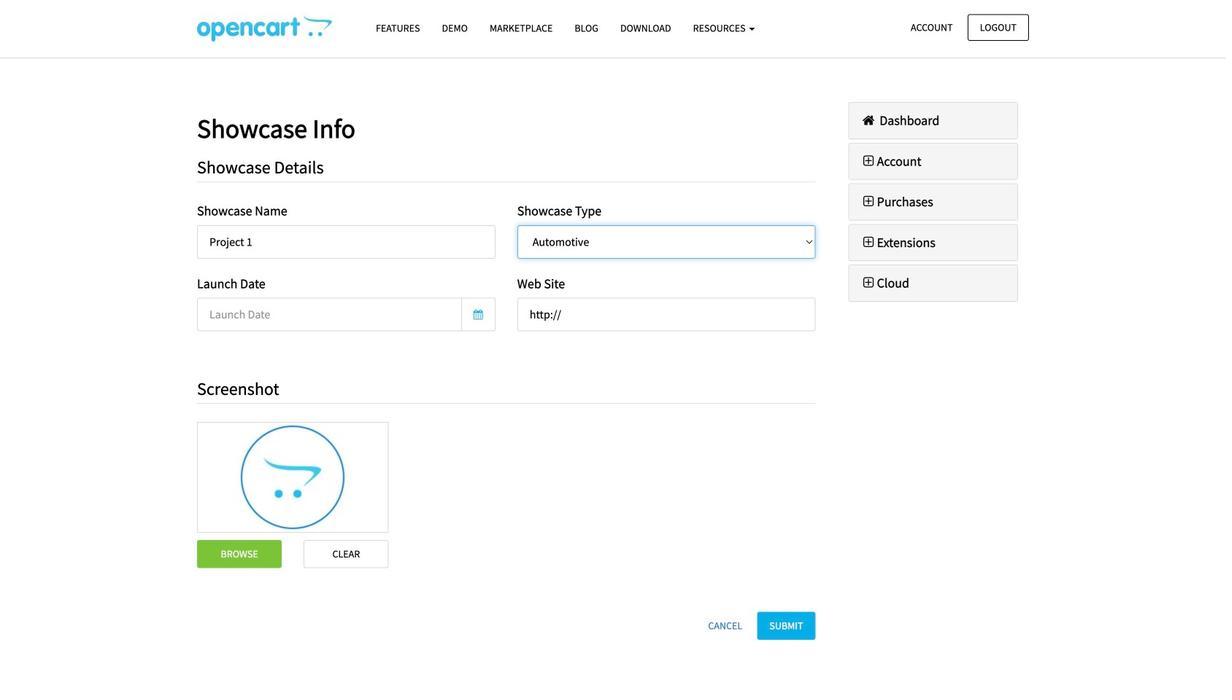 Task type: vqa. For each thing, say whether or not it's contained in the screenshot.
are
no



Task type: locate. For each thing, give the bounding box(es) containing it.
2 plus square o image from the top
[[860, 236, 877, 249]]

Project Web Site text field
[[517, 298, 816, 332]]

2 vertical spatial plus square o image
[[860, 277, 877, 290]]

plus square o image
[[860, 155, 877, 168], [860, 236, 877, 249], [860, 277, 877, 290]]

Launch Date text field
[[197, 298, 462, 332]]

calendar image
[[473, 310, 483, 320]]

0 vertical spatial plus square o image
[[860, 155, 877, 168]]

opencart - showcase image
[[197, 15, 332, 42]]

1 vertical spatial plus square o image
[[860, 236, 877, 249]]



Task type: describe. For each thing, give the bounding box(es) containing it.
Project Name text field
[[197, 225, 495, 259]]

1 plus square o image from the top
[[860, 155, 877, 168]]

plus square o image
[[860, 195, 877, 208]]

3 plus square o image from the top
[[860, 277, 877, 290]]

home image
[[860, 114, 877, 127]]



